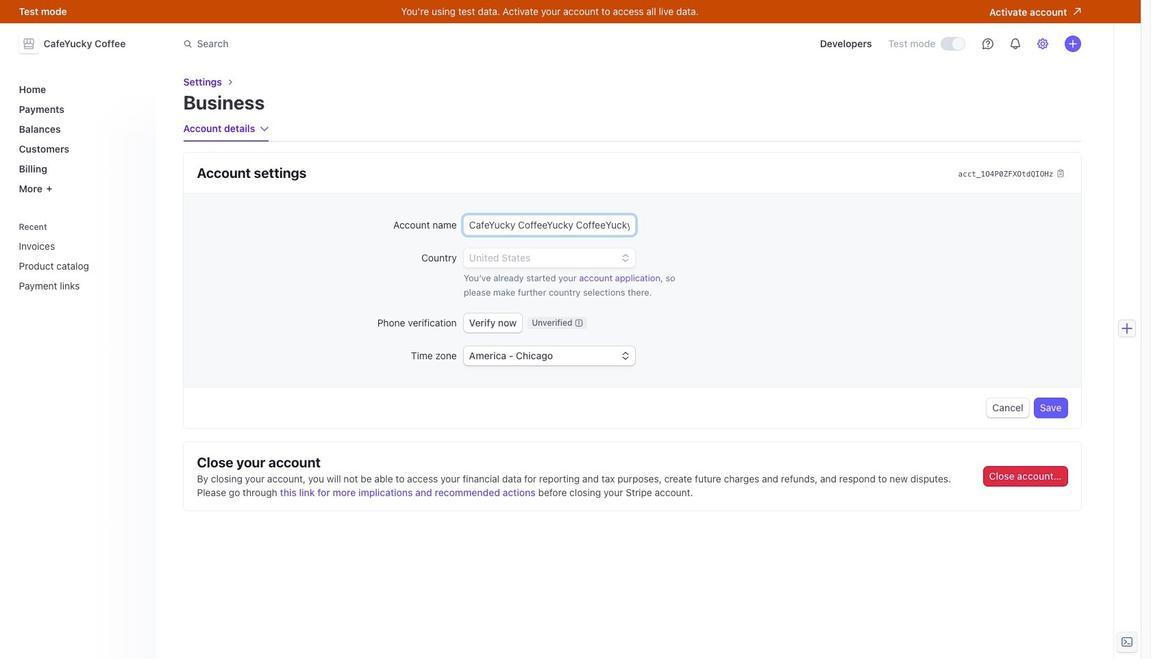 Task type: vqa. For each thing, say whether or not it's contained in the screenshot.
right More
no



Task type: describe. For each thing, give the bounding box(es) containing it.
clear history image
[[134, 223, 142, 231]]

2 recent element from the top
[[13, 235, 148, 297]]

Test mode checkbox
[[941, 38, 965, 50]]

Company text field
[[464, 216, 635, 235]]



Task type: locate. For each thing, give the bounding box(es) containing it.
settings image
[[1037, 38, 1048, 49]]

help image
[[982, 38, 993, 49]]

1 recent element from the top
[[13, 218, 148, 297]]

None search field
[[175, 31, 562, 57]]

notifications image
[[1010, 38, 1021, 49]]

core navigation links element
[[13, 78, 148, 200]]

Search text field
[[175, 31, 562, 57]]

recent element
[[13, 218, 148, 297], [13, 235, 148, 297]]



